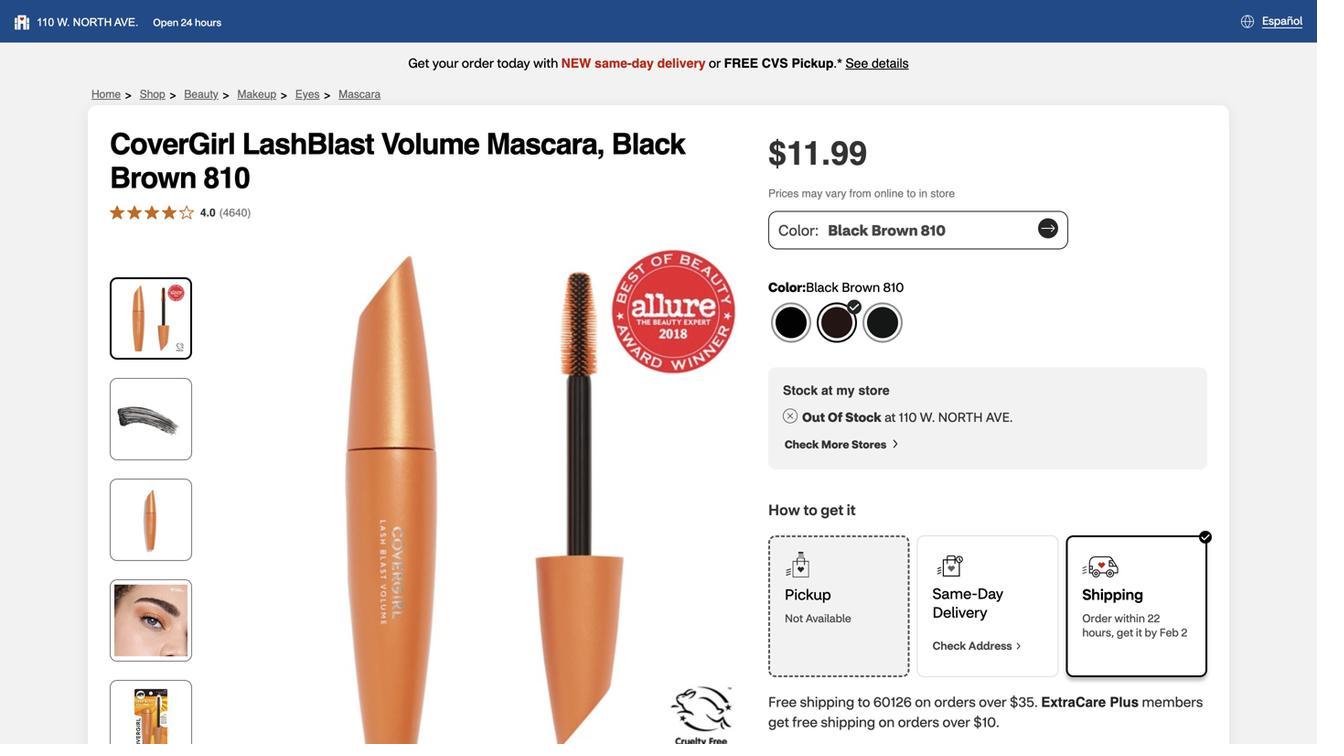 Task type: locate. For each thing, give the bounding box(es) containing it.
with
[[534, 54, 559, 71]]

new
[[562, 56, 592, 70]]

60126
[[874, 693, 912, 711]]

> right beauty
[[222, 86, 230, 103]]

1 horizontal spatial :
[[816, 221, 819, 239]]

shipping up free
[[800, 693, 855, 711]]

0 horizontal spatial over
[[943, 713, 971, 731]]

> left the eyes link
[[280, 86, 288, 103]]

810 down in
[[922, 221, 946, 239]]

1 vertical spatial check
[[933, 638, 969, 652]]

brown up variant color: black brown 810, 2 of 3:  black brown 810 selected radio
[[842, 279, 881, 295]]

covergirl lashblast volume mascara, thumbnail image 4 of 8 image
[[114, 584, 188, 657]]

1 vertical spatial w.
[[920, 409, 936, 425]]

on right 60126
[[916, 693, 932, 711]]

1 horizontal spatial to
[[858, 693, 871, 711]]

pickup right cvs
[[792, 56, 834, 70]]

1 vertical spatial at
[[885, 409, 896, 425]]

store right in
[[931, 187, 956, 200]]

stock up stores
[[846, 409, 882, 425]]

shop
[[140, 88, 165, 101]]

0 vertical spatial 810
[[204, 161, 250, 195]]

to
[[907, 187, 917, 200], [804, 500, 818, 519], [858, 693, 871, 711]]

over for $35.
[[980, 693, 1007, 711]]

it down check more stores "button"
[[847, 500, 856, 519]]

in
[[920, 187, 928, 200]]

get left by
[[1117, 625, 1134, 639]]

lashblast
[[242, 127, 374, 161]]

black down "vary"
[[829, 221, 869, 239]]

out of stock at 110 w. north ave. element
[[783, 409, 1194, 426]]

0 vertical spatial :
[[816, 221, 819, 239]]

$10.
[[974, 713, 1000, 731]]

0 horizontal spatial 110
[[37, 16, 54, 28]]

1 horizontal spatial north
[[939, 409, 984, 425]]

1 vertical spatial over
[[943, 713, 971, 731]]

:
[[816, 221, 819, 239], [803, 279, 806, 295]]

>
[[124, 86, 132, 103], [169, 86, 177, 103], [222, 86, 230, 103], [280, 86, 288, 103], [324, 86, 332, 103]]

1 vertical spatial shipping
[[821, 713, 876, 731]]

1 horizontal spatial it
[[1137, 625, 1143, 639]]

get
[[821, 500, 844, 519], [1117, 625, 1134, 639], [769, 713, 790, 731]]

0 vertical spatial north
[[73, 16, 112, 28]]

ave.
[[114, 16, 139, 28], [987, 409, 1014, 425]]

0 horizontal spatial on
[[879, 713, 895, 731]]

at
[[822, 383, 833, 398], [885, 409, 896, 425]]

more
[[822, 437, 850, 451]]

0 vertical spatial 110
[[37, 16, 54, 28]]

shipping right free
[[821, 713, 876, 731]]

1 vertical spatial pickup
[[785, 585, 832, 604]]

1 vertical spatial on
[[879, 713, 895, 731]]

color : black brown 810
[[779, 221, 946, 239], [769, 279, 905, 295]]

orders up $10.
[[935, 693, 976, 711]]

1 vertical spatial store
[[859, 383, 890, 398]]

get inside members get free shipping on orders over $10.
[[769, 713, 790, 731]]

at up stores
[[885, 409, 896, 425]]

out
[[803, 409, 826, 425]]

on for 60126
[[916, 693, 932, 711]]

0 vertical spatial store
[[931, 187, 956, 200]]

0 vertical spatial brown
[[110, 161, 196, 195]]

covergirl lashblast volume mascara, black brown 810
[[110, 127, 685, 195]]

Variant Color: Black Brown 810, 2 of 3:  Black Brown 810 Selected   radio
[[817, 300, 862, 343]]

today
[[497, 54, 531, 71]]

online
[[875, 187, 904, 200]]

north
[[73, 16, 112, 28], [939, 409, 984, 425]]

orders down 60126
[[899, 713, 940, 731]]

store right my
[[859, 383, 890, 398]]

810 up 4.0 ( 4640 )
[[204, 161, 250, 195]]

prices may vary from online to in store
[[769, 187, 956, 200]]

to left 60126
[[858, 693, 871, 711]]

110
[[37, 16, 54, 28], [899, 409, 917, 425]]

over inside members get free shipping on orders over $10.
[[943, 713, 971, 731]]

color down prices
[[779, 221, 816, 239]]

it left by
[[1137, 625, 1143, 639]]

1 vertical spatial brown
[[872, 221, 918, 239]]

color : black brown 810 up variant color: black brown 810, 2 of 3:  black brown 810 selected radio
[[769, 279, 905, 295]]

prices
[[769, 187, 799, 200]]

shipping inside members get free shipping on orders over $10.
[[821, 713, 876, 731]]

> right the eyes link
[[324, 86, 332, 103]]

on down 60126
[[879, 713, 895, 731]]

1 vertical spatial color : black brown 810
[[769, 279, 905, 295]]

810 up "variant color: black 805, 3 of 3:  black 805 not selected" radio
[[884, 279, 905, 295]]

1 vertical spatial :
[[803, 279, 806, 295]]

check inside "button"
[[785, 437, 820, 451]]

on
[[916, 693, 932, 711], [879, 713, 895, 731]]

1 vertical spatial ave.
[[987, 409, 1014, 425]]

0 vertical spatial orders
[[935, 693, 976, 711]]

2 vertical spatial to
[[858, 693, 871, 711]]

0 horizontal spatial it
[[847, 500, 856, 519]]

check down out
[[785, 437, 820, 451]]

out of stock at 110 w. north ave.
[[803, 409, 1014, 425]]

2 vertical spatial brown
[[842, 279, 881, 295]]

brown inside the covergirl lashblast volume mascara, black brown 810
[[110, 161, 196, 195]]

0 horizontal spatial ave.
[[114, 16, 139, 28]]

0 vertical spatial to
[[907, 187, 917, 200]]

brown down online
[[872, 221, 918, 239]]

covergirl
[[110, 127, 235, 161]]

black up variant color: black brown 810, 2 of 3:  black brown 810 selected radio
[[806, 279, 839, 295]]

1 vertical spatial 110
[[899, 409, 917, 425]]

1 > from the left
[[124, 86, 132, 103]]

covergirl lashblast volume mascara, thumbnail image 2 of 8 image
[[114, 383, 188, 456]]

members
[[1143, 693, 1204, 711]]

members get free shipping on orders over $10.
[[769, 693, 1204, 731]]

0 vertical spatial check
[[785, 437, 820, 451]]

0 horizontal spatial :
[[803, 279, 806, 295]]

stock up out
[[783, 383, 818, 398]]

color : black brown 810 down prices may vary from online to in store
[[779, 221, 946, 239]]

check down delivery
[[933, 638, 969, 652]]

.*
[[834, 54, 843, 71]]

delivery
[[933, 603, 988, 621]]

: down 'may'
[[816, 221, 819, 239]]

black
[[612, 127, 685, 161], [829, 221, 869, 239], [806, 279, 839, 295]]

0 horizontal spatial check
[[785, 437, 820, 451]]

1 vertical spatial north
[[939, 409, 984, 425]]

2 horizontal spatial 810
[[922, 221, 946, 239]]

0 vertical spatial black
[[612, 127, 685, 161]]

(
[[219, 206, 223, 219]]

color up variant color: very black, 1 of 3:  very black not selected radio
[[769, 279, 803, 295]]

24
[[181, 16, 193, 29]]

at left my
[[822, 383, 833, 398]]

check more stores
[[785, 437, 887, 451]]

covergirl lashblast volume mascara, thumbnail image 5 of 8 image
[[114, 685, 188, 744]]

makeup
[[237, 88, 277, 101]]

0 horizontal spatial north
[[73, 16, 112, 28]]

Variant Color: Black 805, 3 of 3:  Black 805 Not selected   radio
[[863, 302, 903, 343]]

vary
[[826, 187, 847, 200]]

810
[[204, 161, 250, 195], [922, 221, 946, 239], [884, 279, 905, 295]]

check for check
[[933, 638, 969, 652]]

your
[[433, 54, 459, 71]]

w. inside out of stock at 110 w. north ave. element
[[920, 409, 936, 425]]

0 vertical spatial color
[[779, 221, 816, 239]]

black down day
[[612, 127, 685, 161]]

0 vertical spatial it
[[847, 500, 856, 519]]

1 horizontal spatial on
[[916, 693, 932, 711]]

pickup not available
[[785, 585, 852, 625]]

1 vertical spatial to
[[804, 500, 818, 519]]

2 horizontal spatial to
[[907, 187, 917, 200]]

0 horizontal spatial 810
[[204, 161, 250, 195]]

pickup up not
[[785, 585, 832, 604]]

to left in
[[907, 187, 917, 200]]

over down free shipping to 60126 on orders over $35. extracare plus
[[943, 713, 971, 731]]

1 horizontal spatial check
[[933, 638, 969, 652]]

address
[[969, 638, 1013, 652]]

day
[[632, 56, 654, 70]]

Variant Color: Very Black, 1 of 3:  Very Black Not selected   radio
[[772, 302, 812, 343]]

order
[[1083, 611, 1113, 625]]

> right home
[[124, 86, 132, 103]]

check for check more stores
[[785, 437, 820, 451]]

get right how
[[821, 500, 844, 519]]

over up $10.
[[980, 693, 1007, 711]]

0 horizontal spatial to
[[804, 500, 818, 519]]

4.0
[[200, 206, 216, 219]]

w.
[[57, 16, 70, 28], [920, 409, 936, 425]]

1 horizontal spatial stock
[[846, 409, 882, 425]]

2 vertical spatial get
[[769, 713, 790, 731]]

1 horizontal spatial w.
[[920, 409, 936, 425]]

0 horizontal spatial stock
[[783, 383, 818, 398]]

shipping
[[800, 693, 855, 711], [821, 713, 876, 731]]

1 vertical spatial stock
[[846, 409, 882, 425]]

to right how
[[804, 500, 818, 519]]

mascara link
[[339, 88, 381, 101]]

volume
[[381, 127, 479, 161]]

home link
[[92, 88, 121, 101]]

1 vertical spatial color
[[769, 279, 803, 295]]

0 vertical spatial ave.
[[114, 16, 139, 28]]

check
[[785, 437, 820, 451], [933, 638, 969, 652]]

> right shop link
[[169, 86, 177, 103]]

orders inside members get free shipping on orders over $10.
[[899, 713, 940, 731]]

free shipping to 60126 on orders over $35. extracare plus
[[769, 693, 1140, 711]]

within
[[1115, 611, 1146, 625]]

0 vertical spatial over
[[980, 693, 1007, 711]]

1 horizontal spatial over
[[980, 693, 1007, 711]]

4.0 ( 4640 )
[[200, 206, 251, 219]]

day
[[978, 584, 1004, 603]]

brown down shop
[[110, 161, 196, 195]]

1 horizontal spatial at
[[885, 409, 896, 425]]

2
[[1182, 625, 1188, 639]]

variant color: very black, 1 of 3:  very black not selected image
[[772, 302, 812, 343]]

: up variant color: very black, 1 of 3:  very black not selected radio
[[803, 279, 806, 295]]

1 vertical spatial it
[[1137, 625, 1143, 639]]

0 vertical spatial w.
[[57, 16, 70, 28]]

beauty link
[[184, 88, 219, 101]]

on inside members get free shipping on orders over $10.
[[879, 713, 895, 731]]

store
[[931, 187, 956, 200], [859, 383, 890, 398]]

1 horizontal spatial 810
[[884, 279, 905, 295]]

1 horizontal spatial ave.
[[987, 409, 1014, 425]]

get down "free"
[[769, 713, 790, 731]]

0 vertical spatial pickup
[[792, 56, 834, 70]]

1 vertical spatial orders
[[899, 713, 940, 731]]

0 vertical spatial on
[[916, 693, 932, 711]]

my
[[837, 383, 855, 398]]

orders for 60126
[[935, 693, 976, 711]]

2 vertical spatial 810
[[884, 279, 905, 295]]

color
[[779, 221, 816, 239], [769, 279, 803, 295]]

stock
[[783, 383, 818, 398], [846, 409, 882, 425]]

0 horizontal spatial w.
[[57, 16, 70, 28]]

1 vertical spatial get
[[1117, 625, 1134, 639]]

1 horizontal spatial get
[[821, 500, 844, 519]]

2 horizontal spatial get
[[1117, 625, 1134, 639]]

0 vertical spatial at
[[822, 383, 833, 398]]

hours
[[195, 16, 222, 29]]

w. inside 110 w. north ave. button
[[57, 16, 70, 28]]

brown
[[110, 161, 196, 195], [872, 221, 918, 239], [842, 279, 881, 295]]

pickup
[[792, 56, 834, 70], [785, 585, 832, 604]]

0 horizontal spatial get
[[769, 713, 790, 731]]



Task type: vqa. For each thing, say whether or not it's contained in the screenshot.
over for $35.
yes



Task type: describe. For each thing, give the bounding box(es) containing it.
0 horizontal spatial store
[[859, 383, 890, 398]]

get inside shipping order within 22 hours, get it by feb 2
[[1117, 625, 1134, 639]]

2 > from the left
[[169, 86, 177, 103]]

available
[[806, 611, 852, 625]]

cvs
[[762, 56, 789, 70]]

feb
[[1160, 625, 1180, 639]]

5 > from the left
[[324, 86, 332, 103]]

price $11.99. element
[[769, 135, 868, 173]]

shipping order within 22 hours, get it by feb 2
[[1083, 585, 1188, 639]]

1 vertical spatial black
[[829, 221, 869, 239]]

beauty
[[184, 88, 219, 101]]

variant color: black 805, 3 of 3:  black 805 not selected image
[[863, 302, 903, 343]]

0 vertical spatial color : black brown 810
[[779, 221, 946, 239]]

details
[[872, 56, 909, 70]]

español link
[[1241, 11, 1303, 30]]

1 vertical spatial 810
[[922, 221, 946, 239]]

1 horizontal spatial 110
[[899, 409, 917, 425]]

$35.
[[1011, 693, 1039, 711]]

eyes
[[295, 88, 320, 101]]

$11.99
[[769, 135, 868, 173]]

or
[[709, 54, 722, 71]]

check more stores button
[[783, 437, 902, 451]]

0 vertical spatial stock
[[783, 383, 818, 398]]

get your order today with new same-day delivery or free cvs pickup .* see details
[[409, 54, 909, 71]]

black inside the covergirl lashblast volume mascara, black brown 810
[[612, 127, 685, 161]]

pickup inside "get your order today with new same-day delivery or free cvs pickup .* see details"
[[792, 56, 834, 70]]

it inside shipping order within 22 hours, get it by feb 2
[[1137, 625, 1143, 639]]

how to get it
[[769, 500, 856, 519]]

see
[[846, 56, 869, 70]]

mascara
[[339, 88, 381, 101]]

shipping
[[1083, 585, 1144, 604]]

how
[[769, 500, 801, 519]]

eyes link
[[295, 88, 320, 101]]

from
[[850, 187, 872, 200]]

order
[[462, 54, 494, 71]]

clicking on the image opens a new modal with 8 larger images of covergirl lashblast volume mascara. some images may not have descriptive text. 1 out of 8. image
[[211, 229, 760, 744]]

delivery
[[658, 56, 706, 70]]

not
[[785, 611, 804, 625]]

makeup link
[[237, 88, 277, 101]]

110 w. north ave.
[[37, 16, 139, 28]]

stores
[[852, 437, 887, 451]]

4640
[[223, 206, 247, 219]]

pickup inside pickup not available
[[785, 585, 832, 604]]

home
[[92, 88, 121, 101]]

may
[[802, 187, 823, 200]]

22
[[1148, 611, 1161, 625]]

0 horizontal spatial at
[[822, 383, 833, 398]]

get
[[409, 54, 430, 71]]

)
[[247, 206, 251, 219]]

0 vertical spatial get
[[821, 500, 844, 519]]

see details link
[[846, 55, 909, 71]]

covergirl lashblast volume mascara, thumbnail image 1 of 8 image
[[114, 282, 188, 355]]

open
[[153, 16, 179, 29]]

shop link
[[140, 88, 165, 101]]

0 vertical spatial shipping
[[800, 693, 855, 711]]

same-
[[933, 584, 978, 603]]

mascara,
[[487, 127, 605, 161]]

hours,
[[1083, 625, 1115, 639]]

110 inside button
[[37, 16, 54, 28]]

2 vertical spatial black
[[806, 279, 839, 295]]

free
[[725, 56, 759, 70]]

free
[[793, 713, 818, 731]]

open 24 hours
[[153, 16, 222, 29]]

on for shipping
[[879, 713, 895, 731]]

north inside button
[[73, 16, 112, 28]]

extracare
[[1042, 694, 1107, 710]]

orders for shipping
[[899, 713, 940, 731]]

covergirl lashblast volume mascara, thumbnail image 3 of 8 image
[[114, 483, 188, 556]]

free
[[769, 693, 797, 711]]

810 inside the covergirl lashblast volume mascara, black brown 810
[[204, 161, 250, 195]]

home > shop > beauty > makeup > eyes > mascara
[[92, 86, 381, 103]]

110 w. north ave. button
[[22, 14, 139, 31]]

4 > from the left
[[280, 86, 288, 103]]

of
[[828, 409, 843, 425]]

stock at my store
[[783, 383, 890, 398]]

by
[[1145, 625, 1158, 639]]

plus
[[1111, 694, 1140, 710]]

1 horizontal spatial store
[[931, 187, 956, 200]]

over for $10.
[[943, 713, 971, 731]]

ave. inside button
[[114, 16, 139, 28]]

same-day delivery
[[933, 584, 1004, 621]]

same-
[[595, 56, 632, 70]]

3 > from the left
[[222, 86, 230, 103]]

español
[[1263, 13, 1303, 27]]



